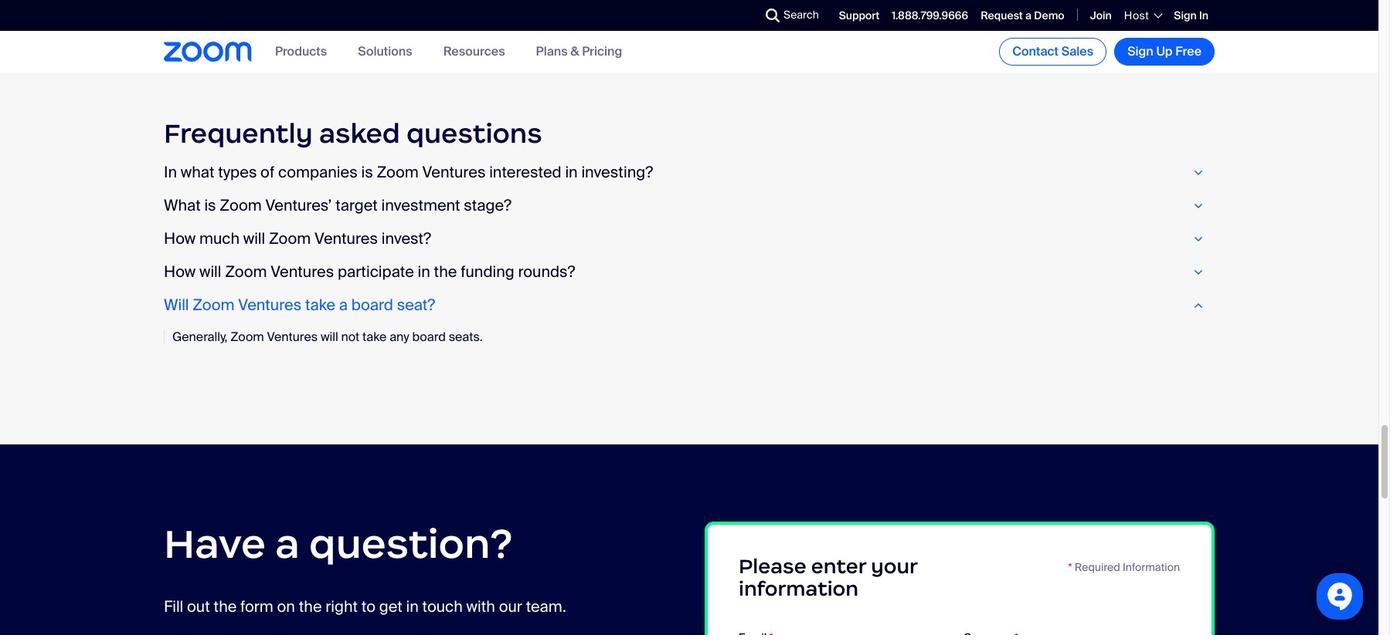 Task type: describe. For each thing, give the bounding box(es) containing it.
question?
[[309, 520, 513, 570]]

frequently
[[164, 117, 313, 151]]

0 horizontal spatial will
[[199, 262, 221, 282]]

ventures down what is zoom ventures' target investment stage?
[[315, 229, 378, 249]]

demo
[[1034, 8, 1065, 22]]

out
[[187, 597, 210, 617]]

zoom up investment
[[377, 162, 419, 182]]

products button
[[275, 44, 327, 60]]

1 horizontal spatial is
[[361, 162, 373, 182]]

a for question?
[[275, 520, 300, 570]]

contact
[[1012, 43, 1059, 59]]

contact sales link
[[999, 38, 1107, 66]]

zoom logo image
[[164, 42, 252, 62]]

join
[[1090, 8, 1112, 22]]

questions
[[406, 117, 542, 151]]

contact sales
[[1012, 43, 1093, 59]]

sign up free link
[[1114, 38, 1215, 66]]

1.888.799.9666
[[892, 8, 968, 22]]

types
[[218, 162, 257, 182]]

please
[[739, 555, 806, 580]]

in what types of companies is zoom ventures interested in investing? button
[[164, 162, 1215, 182]]

in for investing?
[[565, 162, 578, 182]]

investment
[[381, 196, 460, 216]]

support link
[[839, 8, 880, 22]]

pricing
[[582, 44, 622, 60]]

will zoom ventures take a board seat? button
[[164, 295, 1215, 315]]

plans & pricing link
[[536, 44, 622, 60]]

any
[[390, 329, 409, 346]]

ventures up the will zoom ventures take a board seat?
[[271, 262, 334, 282]]

will zoom ventures take a board seat?
[[164, 295, 435, 315]]

zoom down 'types'
[[220, 196, 262, 216]]

1 vertical spatial take
[[362, 329, 387, 346]]

0 horizontal spatial board
[[351, 295, 393, 315]]

*
[[1068, 561, 1072, 575]]

solutions
[[358, 44, 412, 60]]

your
[[871, 555, 917, 580]]

to
[[361, 597, 376, 617]]

in inside frequently asked questions 'element'
[[164, 162, 177, 182]]

products
[[275, 44, 327, 60]]

ventures up generally, zoom ventures will not take any board seats.
[[238, 295, 302, 315]]

invest?
[[382, 229, 431, 249]]

what is zoom ventures' target investment stage? button
[[164, 196, 1215, 216]]

will
[[164, 295, 189, 315]]

a inside 'element'
[[339, 295, 348, 315]]

resources button
[[443, 44, 505, 60]]

have a question?
[[164, 520, 513, 570]]

zoom down much
[[225, 262, 267, 282]]

sign for sign in
[[1174, 8, 1197, 22]]

enter
[[811, 555, 866, 580]]

zoom up generally,
[[193, 295, 235, 315]]

generally, zoom ventures will not take any board seats.
[[172, 329, 483, 346]]

plans & pricing
[[536, 44, 622, 60]]

fill out the form on the right to get in touch with our team.
[[164, 597, 566, 617]]

in for touch
[[406, 597, 419, 617]]

get
[[379, 597, 402, 617]]

with
[[466, 597, 495, 617]]

ventures'
[[265, 196, 332, 216]]

how much will zoom ventures invest? button
[[164, 229, 1215, 249]]

frequently asked questions
[[164, 117, 542, 151]]

0 horizontal spatial the
[[214, 597, 237, 617]]

stage?
[[464, 196, 512, 216]]

the inside frequently asked questions 'element'
[[434, 262, 457, 282]]

join link
[[1090, 8, 1112, 22]]

sign up free
[[1127, 43, 1202, 59]]

team.
[[526, 597, 566, 617]]

ventures down questions
[[422, 162, 486, 182]]

1.888.799.9666 link
[[892, 8, 968, 22]]

request
[[981, 8, 1023, 22]]

what
[[181, 162, 214, 182]]

have
[[164, 520, 266, 570]]



Task type: locate. For each thing, give the bounding box(es) containing it.
zoom down ventures'
[[269, 229, 311, 249]]

0 vertical spatial is
[[361, 162, 373, 182]]

1 horizontal spatial board
[[412, 329, 446, 346]]

1 vertical spatial sign
[[1127, 43, 1153, 59]]

0 vertical spatial sign
[[1174, 8, 1197, 22]]

right
[[325, 597, 358, 617]]

solutions button
[[358, 44, 412, 60]]

what
[[164, 196, 201, 216]]

zoom right generally,
[[230, 329, 264, 346]]

0 horizontal spatial a
[[275, 520, 300, 570]]

1 vertical spatial board
[[412, 329, 446, 346]]

how will zoom ventures participate in the funding rounds?
[[164, 262, 575, 282]]

1 vertical spatial in
[[418, 262, 430, 282]]

a up on
[[275, 520, 300, 570]]

information
[[1123, 561, 1180, 575]]

how down "what"
[[164, 229, 196, 249]]

the left funding
[[434, 262, 457, 282]]

how
[[164, 229, 196, 249], [164, 262, 196, 282]]

will down much
[[199, 262, 221, 282]]

plans
[[536, 44, 568, 60]]

1 vertical spatial is
[[204, 196, 216, 216]]

the right out
[[214, 597, 237, 617]]

0 vertical spatial a
[[1025, 8, 1032, 22]]

request a demo link
[[981, 8, 1065, 22]]

sales
[[1061, 43, 1093, 59]]

sign in
[[1174, 8, 1209, 22]]

* required information
[[1068, 561, 1180, 575]]

investing?
[[581, 162, 653, 182]]

sign up free
[[1174, 8, 1197, 22]]

ventures
[[422, 162, 486, 182], [315, 229, 378, 249], [271, 262, 334, 282], [238, 295, 302, 315], [267, 329, 318, 346]]

frequently asked questions element
[[164, 117, 1215, 353]]

0 vertical spatial take
[[305, 295, 335, 315]]

1 vertical spatial will
[[199, 262, 221, 282]]

host button
[[1124, 8, 1162, 22]]

seats.
[[449, 329, 483, 346]]

0 vertical spatial in
[[565, 162, 578, 182]]

support
[[839, 8, 880, 22]]

much
[[199, 229, 240, 249]]

sign inside sign up free link
[[1127, 43, 1153, 59]]

how will zoom ventures participate in the funding rounds? button
[[164, 262, 1215, 282]]

2 vertical spatial in
[[406, 597, 419, 617]]

generally,
[[172, 329, 228, 346]]

0 horizontal spatial in
[[164, 162, 177, 182]]

funding
[[461, 262, 514, 282]]

0 vertical spatial board
[[351, 295, 393, 315]]

None search field
[[709, 3, 770, 28]]

board right any
[[412, 329, 446, 346]]

1 horizontal spatial the
[[299, 597, 322, 617]]

1 horizontal spatial sign
[[1174, 8, 1197, 22]]

1 horizontal spatial a
[[339, 295, 348, 315]]

sign in link
[[1174, 8, 1209, 22]]

a up the not
[[339, 295, 348, 315]]

2 vertical spatial a
[[275, 520, 300, 570]]

take up generally, zoom ventures will not take any board seats.
[[305, 295, 335, 315]]

0 horizontal spatial take
[[305, 295, 335, 315]]

2 horizontal spatial will
[[321, 329, 338, 346]]

sign for sign up free
[[1127, 43, 1153, 59]]

what is zoom ventures' target investment stage?
[[164, 196, 512, 216]]

1 horizontal spatial in
[[1199, 8, 1209, 22]]

1 vertical spatial how
[[164, 262, 196, 282]]

search
[[784, 8, 819, 22]]

form
[[240, 597, 273, 617]]

a
[[1025, 8, 1032, 22], [339, 295, 348, 315], [275, 520, 300, 570]]

interested
[[489, 162, 562, 182]]

in left what
[[164, 162, 177, 182]]

please enter your information
[[739, 555, 917, 602]]

asked
[[319, 117, 400, 151]]

1 horizontal spatial take
[[362, 329, 387, 346]]

take right the not
[[362, 329, 387, 346]]

resources
[[443, 44, 505, 60]]

on
[[277, 597, 295, 617]]

will
[[243, 229, 265, 249], [199, 262, 221, 282], [321, 329, 338, 346]]

take
[[305, 295, 335, 315], [362, 329, 387, 346]]

2 horizontal spatial the
[[434, 262, 457, 282]]

our
[[499, 597, 522, 617]]

1 vertical spatial in
[[164, 162, 177, 182]]

2 vertical spatial will
[[321, 329, 338, 346]]

free
[[1175, 43, 1202, 59]]

is right "what"
[[204, 196, 216, 216]]

touch
[[422, 597, 463, 617]]

1 horizontal spatial will
[[243, 229, 265, 249]]

in up free
[[1199, 8, 1209, 22]]

a left demo
[[1025, 8, 1032, 22]]

host
[[1124, 8, 1149, 22]]

how for how much will zoom ventures invest?
[[164, 229, 196, 249]]

companies
[[278, 162, 358, 182]]

required
[[1075, 561, 1120, 575]]

1 vertical spatial a
[[339, 295, 348, 315]]

please enter your information element
[[705, 523, 1215, 636]]

0 horizontal spatial is
[[204, 196, 216, 216]]

sign left "up"
[[1127, 43, 1153, 59]]

2 horizontal spatial a
[[1025, 8, 1032, 22]]

will left the not
[[321, 329, 338, 346]]

0 vertical spatial how
[[164, 229, 196, 249]]

in up seat?
[[418, 262, 430, 282]]

target
[[335, 196, 378, 216]]

in what types of companies is zoom ventures interested in investing?
[[164, 162, 653, 182]]

rounds?
[[518, 262, 575, 282]]

zoom
[[377, 162, 419, 182], [220, 196, 262, 216], [269, 229, 311, 249], [225, 262, 267, 282], [193, 295, 235, 315], [230, 329, 264, 346]]

2 how from the top
[[164, 262, 196, 282]]

in right get
[[406, 597, 419, 617]]

the right on
[[299, 597, 322, 617]]

ventures down the will zoom ventures take a board seat?
[[267, 329, 318, 346]]

is up target on the top
[[361, 162, 373, 182]]

participate
[[338, 262, 414, 282]]

will right much
[[243, 229, 265, 249]]

in
[[565, 162, 578, 182], [418, 262, 430, 282], [406, 597, 419, 617]]

board down how will zoom ventures participate in the funding rounds?
[[351, 295, 393, 315]]

1 how from the top
[[164, 229, 196, 249]]

sign
[[1174, 8, 1197, 22], [1127, 43, 1153, 59]]

0 vertical spatial in
[[1199, 8, 1209, 22]]

is
[[361, 162, 373, 182], [204, 196, 216, 216]]

not
[[341, 329, 360, 346]]

information
[[739, 577, 859, 602]]

0 horizontal spatial sign
[[1127, 43, 1153, 59]]

of
[[260, 162, 275, 182]]

how up will on the top left
[[164, 262, 196, 282]]

how much will zoom ventures invest?
[[164, 229, 431, 249]]

board
[[351, 295, 393, 315], [412, 329, 446, 346]]

fill
[[164, 597, 183, 617]]

search image
[[766, 8, 780, 22], [766, 8, 780, 22]]

&
[[571, 44, 579, 60]]

seat?
[[397, 295, 435, 315]]

in
[[1199, 8, 1209, 22], [164, 162, 177, 182]]

in left investing?
[[565, 162, 578, 182]]

up
[[1156, 43, 1173, 59]]

0 vertical spatial will
[[243, 229, 265, 249]]

request a demo
[[981, 8, 1065, 22]]

how for how will zoom ventures participate in the funding rounds?
[[164, 262, 196, 282]]

a for demo
[[1025, 8, 1032, 22]]



Task type: vqa. For each thing, say whether or not it's contained in the screenshot.
will to the middle
yes



